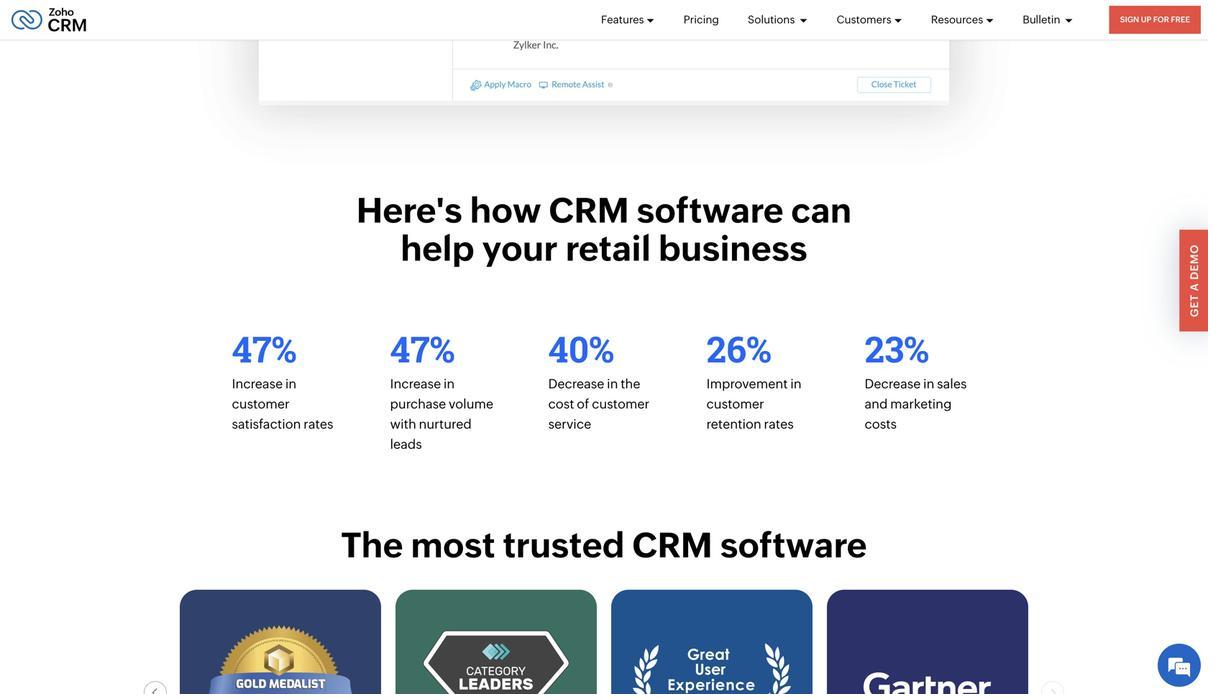 Task type: locate. For each thing, give the bounding box(es) containing it.
2 horizontal spatial customer
[[707, 397, 764, 411]]

4 in from the left
[[791, 377, 802, 391]]

cost
[[548, 397, 574, 411]]

rates right satisfaction
[[304, 417, 333, 432]]

up
[[1141, 15, 1152, 24]]

pricing
[[684, 13, 719, 26]]

3 customer from the left
[[707, 397, 764, 411]]

customer for 26%
[[707, 397, 764, 411]]

leads
[[390, 437, 422, 452]]

0 horizontal spatial customer
[[232, 397, 290, 411]]

increase for 47% increase in purchase volume with nurtured leads
[[390, 377, 441, 391]]

2 increase from the left
[[390, 377, 441, 391]]

increase up satisfaction
[[232, 377, 283, 391]]

in up 'marketing' at right
[[923, 377, 935, 391]]

1 horizontal spatial rates
[[764, 417, 794, 432]]

decrease inside 40% decrease in the cost of customer service
[[548, 377, 604, 391]]

customer down the
[[592, 397, 650, 411]]

for
[[1153, 15, 1169, 24]]

satisfaction
[[232, 417, 301, 432]]

0 vertical spatial software
[[637, 191, 784, 230]]

2 47% from the left
[[390, 325, 455, 372]]

decrease for 40%
[[548, 377, 604, 391]]

3 in from the left
[[607, 377, 618, 391]]

crm inside here's how crm software can help your retail business
[[549, 191, 629, 230]]

1 horizontal spatial 47%
[[390, 325, 455, 372]]

how
[[470, 191, 541, 230]]

increase inside 47% increase in customer satisfaction rates
[[232, 377, 283, 391]]

increase up purchase at left
[[390, 377, 441, 391]]

sign up for free link
[[1109, 6, 1201, 34]]

in left the
[[607, 377, 618, 391]]

rates inside 26% improvement in customer retention rates
[[764, 417, 794, 432]]

help
[[401, 229, 475, 268]]

free
[[1171, 15, 1190, 24]]

solutions link
[[748, 0, 808, 40]]

2 rates from the left
[[764, 417, 794, 432]]

2 tab panel from the left
[[388, 590, 604, 694]]

the most trusted crm software
[[341, 525, 867, 565]]

1 customer from the left
[[232, 397, 290, 411]]

2 decrease from the left
[[865, 377, 921, 391]]

47% inside 47% increase in purchase volume with nurtured leads
[[390, 325, 455, 372]]

business
[[659, 229, 808, 268]]

here's
[[356, 191, 462, 230]]

in inside 40% decrease in the cost of customer service
[[607, 377, 618, 391]]

increase for 47% increase in customer satisfaction rates
[[232, 377, 283, 391]]

your
[[482, 229, 558, 268]]

customer up retention on the bottom of page
[[707, 397, 764, 411]]

customer up satisfaction
[[232, 397, 290, 411]]

increase
[[232, 377, 283, 391], [390, 377, 441, 391]]

1 decrease from the left
[[548, 377, 604, 391]]

purchase
[[390, 397, 446, 411]]

in inside 47% increase in purchase volume with nurtured leads
[[444, 377, 455, 391]]

software inside here's how crm software can help your retail business
[[637, 191, 784, 230]]

rates for 26%
[[764, 417, 794, 432]]

1 horizontal spatial decrease
[[865, 377, 921, 391]]

and
[[865, 397, 888, 411]]

crm
[[549, 191, 629, 230], [632, 525, 713, 565]]

costs
[[865, 417, 897, 432]]

resources link
[[931, 0, 994, 40]]

tab panel
[[173, 590, 388, 694], [388, 590, 604, 694], [604, 590, 820, 694], [820, 590, 1036, 694]]

in for 47% increase in customer satisfaction rates
[[285, 377, 297, 391]]

customers
[[837, 13, 892, 26]]

software
[[637, 191, 784, 230], [720, 525, 867, 565]]

rates
[[304, 417, 333, 432], [764, 417, 794, 432]]

rates inside 47% increase in customer satisfaction rates
[[304, 417, 333, 432]]

1 47% from the left
[[232, 325, 297, 372]]

0 horizontal spatial rates
[[304, 417, 333, 432]]

23%
[[865, 325, 929, 372]]

in right improvement
[[791, 377, 802, 391]]

in inside 23% decrease in sales and marketing costs
[[923, 377, 935, 391]]

in inside 47% increase in customer satisfaction rates
[[285, 377, 297, 391]]

0 horizontal spatial 47%
[[232, 325, 297, 372]]

47% increase in purchase volume with nurtured leads
[[390, 325, 493, 452]]

2 customer from the left
[[592, 397, 650, 411]]

features
[[601, 13, 644, 26]]

0 horizontal spatial decrease
[[548, 377, 604, 391]]

2 in from the left
[[444, 377, 455, 391]]

1 rates from the left
[[304, 417, 333, 432]]

bulletin
[[1023, 13, 1063, 26]]

in for 47% increase in purchase volume with nurtured leads
[[444, 377, 455, 391]]

customer
[[232, 397, 290, 411], [592, 397, 650, 411], [707, 397, 764, 411]]

5 in from the left
[[923, 377, 935, 391]]

in
[[285, 377, 297, 391], [444, 377, 455, 391], [607, 377, 618, 391], [791, 377, 802, 391], [923, 377, 935, 391]]

decrease
[[548, 377, 604, 391], [865, 377, 921, 391]]

volume
[[449, 397, 493, 411]]

47%
[[232, 325, 297, 372], [390, 325, 455, 372]]

1 in from the left
[[285, 377, 297, 391]]

47% for 47% increase in customer satisfaction rates
[[232, 325, 297, 372]]

0 vertical spatial crm
[[549, 191, 629, 230]]

customer inside 47% increase in customer satisfaction rates
[[232, 397, 290, 411]]

bulletin link
[[1023, 0, 1074, 40]]

decrease up of
[[548, 377, 604, 391]]

customer inside 40% decrease in the cost of customer service
[[592, 397, 650, 411]]

1 increase from the left
[[232, 377, 283, 391]]

in up satisfaction
[[285, 377, 297, 391]]

retention
[[707, 417, 761, 432]]

0 horizontal spatial crm
[[549, 191, 629, 230]]

decrease up and
[[865, 377, 921, 391]]

trusted
[[503, 525, 625, 565]]

decrease inside 23% decrease in sales and marketing costs
[[865, 377, 921, 391]]

1 horizontal spatial customer
[[592, 397, 650, 411]]

customer for 47%
[[232, 397, 290, 411]]

customer inside 26% improvement in customer retention rates
[[707, 397, 764, 411]]

47% inside 47% increase in customer satisfaction rates
[[232, 325, 297, 372]]

1 horizontal spatial crm
[[632, 525, 713, 565]]

increase inside 47% increase in purchase volume with nurtured leads
[[390, 377, 441, 391]]

in inside 26% improvement in customer retention rates
[[791, 377, 802, 391]]

0 horizontal spatial increase
[[232, 377, 283, 391]]

marketing
[[890, 397, 952, 411]]

pricing link
[[684, 0, 719, 40]]

1 horizontal spatial increase
[[390, 377, 441, 391]]

rates right retention on the bottom of page
[[764, 417, 794, 432]]

in up volume
[[444, 377, 455, 391]]



Task type: vqa. For each thing, say whether or not it's contained in the screenshot.
similarities
no



Task type: describe. For each thing, give the bounding box(es) containing it.
zoho crm logo image
[[11, 4, 87, 36]]

23% decrease in sales and marketing costs
[[865, 325, 967, 432]]

nurtured
[[419, 417, 472, 432]]

resources
[[931, 13, 983, 26]]

sign up for free
[[1120, 15, 1190, 24]]

4 tab panel from the left
[[820, 590, 1036, 694]]

of
[[577, 397, 589, 411]]

26% improvement in customer retention rates
[[707, 325, 802, 432]]

the
[[621, 377, 640, 391]]

in for 26% improvement in customer retention rates
[[791, 377, 802, 391]]

retail
[[566, 229, 651, 268]]

a
[[1188, 283, 1201, 291]]

get a demo
[[1188, 244, 1201, 317]]

1 vertical spatial crm
[[632, 525, 713, 565]]

3 tab panel from the left
[[604, 590, 820, 694]]

47% increase in customer satisfaction rates
[[232, 325, 333, 432]]

40% decrease in the cost of customer service
[[548, 325, 650, 432]]

solutions
[[748, 13, 797, 26]]

get
[[1188, 294, 1201, 317]]

the
[[341, 525, 403, 565]]

40%
[[548, 325, 614, 372]]

service
[[548, 417, 591, 432]]

rates for 47%
[[304, 417, 333, 432]]

1 vertical spatial software
[[720, 525, 867, 565]]

engage with your customers, even after their purchase image
[[259, 0, 949, 101]]

47% for 47% increase in purchase volume with nurtured leads
[[390, 325, 455, 372]]

in for 23% decrease in sales and marketing costs
[[923, 377, 935, 391]]

here's how crm software can help your retail business
[[356, 191, 852, 268]]

most
[[411, 525, 495, 565]]

get a demo link
[[1179, 230, 1208, 331]]

improvement
[[707, 377, 788, 391]]

demo
[[1188, 244, 1201, 280]]

in for 40% decrease in the cost of customer service
[[607, 377, 618, 391]]

sign
[[1120, 15, 1139, 24]]

features link
[[601, 0, 655, 40]]

1 tab panel from the left
[[173, 590, 388, 694]]

decrease for 23%
[[865, 377, 921, 391]]

with
[[390, 417, 416, 432]]

sales
[[937, 377, 967, 391]]

26%
[[707, 325, 772, 372]]

can
[[791, 191, 852, 230]]



